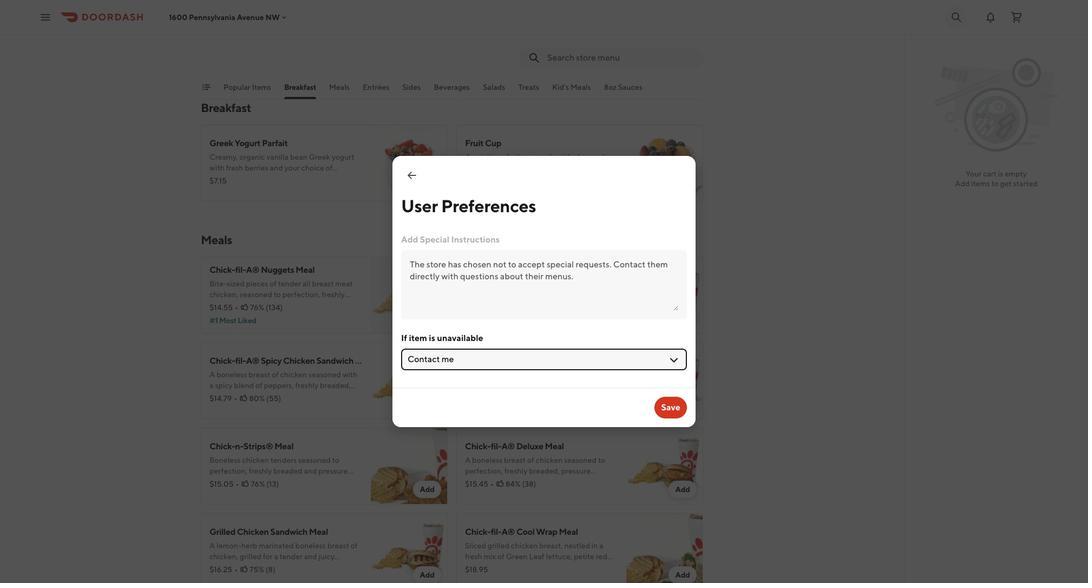 Task type: describe. For each thing, give the bounding box(es) containing it.
fil- for right chick-fil-a® deluxe meal image
[[491, 441, 502, 452]]

item
[[409, 333, 427, 343]]

chick-fil-a® spicy chicken sandwich meal image
[[371, 342, 448, 419]]

perfection, inside chick-n-strips® meal boneless chicken tenders seasoned to perfection, freshly breaded and pressure cooked in 100% refined peanut oil.
[[210, 467, 247, 476]]

boneless chicken tenders seasoned to perfection, freshly breaded and pressure cooked in 100% refined peanut oil.
[[465, 21, 604, 51]]

refined inside boneless chicken tenders seasoned to perfection, freshly breaded and pressure cooked in 100% refined peanut oil.
[[521, 42, 546, 51]]

breaded inside chick-n-strips® meal boneless chicken tenders seasoned to perfection, freshly breaded and pressure cooked in 100% refined peanut oil.
[[274, 467, 303, 476]]

pennsylvania
[[189, 13, 235, 21]]

notification bell image
[[985, 11, 998, 24]]

a® left nw
[[246, 6, 259, 16]]

most for #1
[[219, 316, 236, 325]]

user preferences
[[401, 196, 536, 216]]

chick-n-strips® meal boneless chicken tenders seasoned to perfection, freshly breaded and pressure cooked in 100% refined peanut oil.
[[210, 441, 348, 486]]

8oz
[[604, 83, 617, 92]]

chick- for chick-fil-a® spicy chicken sandwich meal image
[[210, 356, 235, 366]]

1 horizontal spatial greek
[[309, 153, 330, 161]]

cooked inside chick-n-strips® meal boneless chicken tenders seasoned to perfection, freshly breaded and pressure cooked in 100% refined peanut oil.
[[210, 478, 235, 486]]

toppings.
[[210, 174, 242, 183]]

76% (134)
[[250, 303, 283, 312]]

of inside greek yogurt parfait creamy, organic vanilla bean greek yogurt with fresh berries and your choice of toppings.
[[326, 164, 333, 172]]

freshly inside chick-n-strips® meal boneless chicken tenders seasoned to perfection, freshly breaded and pressure cooked in 100% refined peanut oil.
[[249, 467, 272, 476]]

of inside chick-fil-a® sandwich meal a boneless breast of chicken seasoned to perfection, freshly breaded, pressure cooked in 100% refined peanut oil.
[[527, 279, 534, 288]]

add for chick-fil-a® nuggets meal
[[420, 314, 435, 323]]

choice
[[301, 164, 324, 172]]

berries
[[245, 164, 269, 172]]

most for #3
[[476, 316, 493, 325]]

grilled chicken sandwich meal
[[210, 527, 328, 537]]

grilled chicken sandwich meal image
[[371, 513, 448, 583]]

0 vertical spatial greek
[[210, 138, 233, 148]]

kid's
[[553, 83, 569, 92]]

add button for chick-fil-a® deluxe meal
[[669, 481, 697, 498]]

a® left spicy
[[246, 356, 259, 366]]

$14.79
[[210, 394, 232, 403]]

open menu image
[[39, 11, 52, 24]]

back image
[[406, 169, 419, 182]]

user preferences dialog
[[393, 156, 696, 427]]

pressure inside chick-n-strips® meal boneless chicken tenders seasoned to perfection, freshly breaded and pressure cooked in 100% refined peanut oil.
[[319, 467, 348, 476]]

100% inside chick-fil-a® sandwich meal a boneless breast of chicken seasoned to perfection, freshly breaded, pressure cooked in 100% refined peanut oil.
[[500, 301, 520, 310]]

chicken inside chick-n-strips® meal boneless chicken tenders seasoned to perfection, freshly breaded and pressure cooked in 100% refined peanut oil.
[[242, 456, 269, 465]]

creamy,
[[210, 153, 238, 161]]

started
[[1014, 179, 1038, 188]]

76% for chick-n-strips® meal
[[251, 480, 265, 488]]

8oz sauces
[[604, 83, 643, 92]]

fil- for chick-fil-a® cool wrap meal image
[[491, 527, 502, 537]]

chick- for chick-fil-a® cool wrap meal image
[[465, 527, 491, 537]]

#1 most liked
[[210, 316, 256, 325]]

preferences
[[441, 196, 536, 216]]

80%
[[249, 394, 265, 403]]

popular items
[[224, 83, 271, 92]]

add for chick-fil-a® deluxe meal
[[676, 485, 691, 494]]

user
[[401, 196, 438, 216]]

salads
[[483, 83, 506, 92]]

organic
[[239, 153, 265, 161]]

tenders inside chick-n-strips® meal boneless chicken tenders seasoned to perfection, freshly breaded and pressure cooked in 100% refined peanut oil.
[[271, 456, 297, 465]]

0 horizontal spatial 76% (13)
[[251, 480, 279, 488]]

meals button
[[329, 82, 350, 99]]

1600
[[169, 13, 187, 21]]

chick- for chick-fil-a® nuggets meal "image"
[[210, 265, 235, 275]]

unavailable
[[437, 333, 483, 343]]

instructions
[[451, 235, 500, 245]]

deluxe for right chick-fil-a® deluxe meal image
[[517, 441, 544, 452]]

a® left cool
[[502, 527, 515, 537]]

refined inside chick-fil-a® sandwich meal a boneless breast of chicken seasoned to perfection, freshly breaded, pressure cooked in 100% refined peanut oil.
[[521, 301, 546, 310]]

100% inside chick-n-strips® meal boneless chicken tenders seasoned to perfection, freshly breaded and pressure cooked in 100% refined peanut oil.
[[245, 478, 264, 486]]

$14.55 •
[[210, 303, 238, 312]]

1 vertical spatial chicken
[[237, 527, 269, 537]]

entrées button
[[363, 82, 390, 99]]

nw
[[266, 13, 280, 21]]

peanut inside boneless chicken tenders seasoned to perfection, freshly breaded and pressure cooked in 100% refined peanut oil.
[[547, 42, 572, 51]]

fil- for chick-fil-a® spicy chicken sandwich meal image
[[235, 356, 246, 366]]

add button for chick-fil-a® nuggets meal
[[413, 310, 441, 327]]

80% (55)
[[249, 394, 281, 403]]

boneless inside chick-n-strips® meal boneless chicken tenders seasoned to perfection, freshly breaded and pressure cooked in 100% refined peanut oil.
[[210, 456, 241, 465]]

your
[[966, 170, 982, 178]]

with
[[210, 164, 225, 172]]

your
[[285, 164, 300, 172]]

parfait
[[262, 138, 288, 148]]

add inside user preferences dialog
[[401, 235, 418, 245]]

is for cart
[[999, 170, 1004, 178]]

freshly inside chick-fil-a® sandwich meal a boneless breast of chicken seasoned to perfection, freshly breaded, pressure cooked in 100% refined peanut oil.
[[505, 290, 528, 299]]

0 horizontal spatial chick-fil-a® deluxe meal image
[[371, 0, 448, 69]]

chick-fil-a® cool wrap meal image
[[627, 513, 704, 583]]

fil- for left chick-fil-a® deluxe meal image
[[235, 6, 246, 16]]

greek yogurt parfait creamy, organic vanilla bean greek yogurt with fresh berries and your choice of toppings.
[[210, 138, 354, 183]]

breast
[[504, 279, 526, 288]]

fil- for chick-fil-a® nuggets meal "image"
[[235, 265, 246, 275]]

add button for chick-n-strips® meal
[[413, 481, 441, 498]]

chicken inside chick-fil-a® sandwich meal a boneless breast of chicken seasoned to perfection, freshly breaded, pressure cooked in 100% refined peanut oil.
[[536, 279, 563, 288]]

• for chick-fil-a® nuggets meal
[[235, 303, 238, 312]]

boneless
[[472, 279, 503, 288]]

chick-fil-a® sandwich meal a boneless breast of chicken seasoned to perfection, freshly breaded, pressure cooked in 100% refined peanut oil.
[[465, 265, 606, 310]]

perfection, inside boneless chicken tenders seasoned to perfection, freshly breaded and pressure cooked in 100% refined peanut oil.
[[465, 31, 503, 40]]

in inside boneless chicken tenders seasoned to perfection, freshly breaded and pressure cooked in 100% refined peanut oil.
[[492, 42, 499, 51]]

8oz sauces button
[[604, 82, 643, 99]]

1 horizontal spatial meals
[[329, 83, 350, 92]]

tenders inside boneless chicken tenders seasoned to perfection, freshly breaded and pressure cooked in 100% refined peanut oil.
[[526, 21, 552, 29]]

add button for chick-fil-a® sandwich meal
[[669, 310, 697, 327]]

0 horizontal spatial meals
[[201, 233, 232, 247]]

(134)
[[266, 303, 283, 312]]

if
[[401, 333, 407, 343]]

liked for #3 most liked
[[495, 316, 513, 325]]

oil. inside chick-fil-a® sandwich meal a boneless breast of chicken seasoned to perfection, freshly breaded, pressure cooked in 100% refined peanut oil.
[[573, 301, 583, 310]]

$16.25
[[210, 565, 232, 574]]

$14.55
[[210, 303, 233, 312]]

cart
[[984, 170, 997, 178]]

• for chick-fil-a® deluxe meal
[[491, 480, 494, 488]]

chick-fil-a® nuggets meal image
[[371, 257, 448, 334]]

meals inside "button"
[[571, 83, 591, 92]]

$15.45 •
[[465, 480, 494, 488]]

$15.05
[[210, 480, 234, 488]]

if item is unavailable
[[401, 333, 483, 343]]

0 horizontal spatial (13)
[[267, 480, 279, 488]]

grilled
[[210, 527, 236, 537]]

seasoned inside chick-fil-a® sandwich meal a boneless breast of chicken seasoned to perfection, freshly breaded, pressure cooked in 100% refined peanut oil.
[[564, 279, 597, 288]]

#3
[[465, 316, 475, 325]]

chick-fil-a® deluxe meal for left chick-fil-a® deluxe meal image
[[210, 6, 309, 16]]

bean
[[290, 153, 308, 161]]

chick-fil-a® sandwich meal image
[[627, 257, 704, 334]]

vanilla
[[267, 153, 289, 161]]

(38)
[[522, 480, 536, 488]]

sides
[[403, 83, 421, 92]]

a
[[465, 279, 471, 288]]

items
[[972, 179, 990, 188]]

chick-fil-a® nuggets meal
[[210, 265, 315, 275]]

entrées
[[363, 83, 390, 92]]

refined inside chick-n-strips® meal boneless chicken tenders seasoned to perfection, freshly breaded and pressure cooked in 100% refined peanut oil.
[[266, 478, 290, 486]]

to inside chick-fil-a® sandwich meal a boneless breast of chicken seasoned to perfection, freshly breaded, pressure cooked in 100% refined peanut oil.
[[598, 279, 606, 288]]

(55)
[[267, 394, 281, 403]]

avenue
[[237, 13, 264, 21]]

2 vertical spatial sandwich
[[270, 527, 308, 537]]

yogurt
[[235, 138, 261, 148]]

add for chick-fil-a® cool wrap meal
[[676, 571, 691, 579]]

salads button
[[483, 82, 506, 99]]

cooked inside chick-fil-a® sandwich meal a boneless breast of chicken seasoned to perfection, freshly breaded, pressure cooked in 100% refined peanut oil.
[[465, 301, 491, 310]]

pressure inside chick-fil-a® sandwich meal a boneless breast of chicken seasoned to perfection, freshly breaded, pressure cooked in 100% refined peanut oil.
[[562, 290, 591, 299]]

boneless inside boneless chicken tenders seasoned to perfection, freshly breaded and pressure cooked in 100% refined peanut oil.
[[465, 21, 496, 29]]

sauces
[[618, 83, 643, 92]]

add for chick-fil-a® sandwich meal
[[676, 314, 691, 323]]

save
[[661, 402, 681, 413]]

chick-fil-a® cool wrap meal
[[465, 527, 578, 537]]

cup
[[485, 138, 502, 148]]

fil- inside chick-fil-a® sandwich meal a boneless breast of chicken seasoned to perfection, freshly breaded, pressure cooked in 100% refined peanut oil.
[[491, 265, 502, 275]]

1 vertical spatial sandwich
[[317, 356, 354, 366]]



Task type: locate. For each thing, give the bounding box(es) containing it.
and for parfait
[[270, 164, 283, 172]]

beverages button
[[434, 82, 470, 99]]

chick- for left chick-fil-a® deluxe meal image
[[210, 6, 235, 16]]

fil- left nuggets
[[235, 265, 246, 275]]

0 horizontal spatial greek
[[210, 138, 233, 148]]

0 vertical spatial (13)
[[522, 44, 535, 53]]

of
[[326, 164, 333, 172], [527, 279, 534, 288]]

1 vertical spatial refined
[[521, 301, 546, 310]]

chicken
[[283, 356, 315, 366], [237, 527, 269, 537]]

$16.25 •
[[210, 565, 238, 574]]

liked for #1 most liked
[[238, 316, 256, 325]]

treats
[[519, 83, 540, 92]]

76% (13) up treats
[[507, 44, 535, 53]]

0 vertical spatial freshly
[[505, 31, 528, 40]]

1 vertical spatial oil.
[[573, 301, 583, 310]]

strips®
[[244, 441, 273, 452]]

cool
[[517, 527, 535, 537]]

1 most from the left
[[219, 316, 236, 325]]

0 horizontal spatial and
[[270, 164, 283, 172]]

chick- left strips® at bottom left
[[210, 441, 235, 452]]

1 horizontal spatial chicken
[[498, 21, 525, 29]]

in up #3 most liked on the bottom left
[[492, 301, 499, 310]]

76% for chick-fil-a® nuggets meal
[[250, 303, 264, 312]]

2 liked from the left
[[495, 316, 513, 325]]

84% (38)
[[506, 480, 536, 488]]

to inside chick-n-strips® meal boneless chicken tenders seasoned to perfection, freshly breaded and pressure cooked in 100% refined peanut oil.
[[332, 456, 339, 465]]

1 vertical spatial of
[[527, 279, 534, 288]]

0 horizontal spatial breaded
[[274, 467, 303, 476]]

1 vertical spatial peanut
[[547, 301, 572, 310]]

beverages
[[434, 83, 470, 92]]

in inside chick-n-strips® meal boneless chicken tenders seasoned to perfection, freshly breaded and pressure cooked in 100% refined peanut oil.
[[237, 478, 243, 486]]

0 horizontal spatial chicken
[[242, 456, 269, 465]]

fruit
[[465, 138, 484, 148]]

greek up creamy,
[[210, 138, 233, 148]]

save button
[[655, 397, 687, 419]]

1 horizontal spatial chick-fil-a® deluxe meal image
[[627, 428, 704, 505]]

add special instructions
[[401, 235, 500, 245]]

chick-fil-a® deluxe meal image
[[371, 0, 448, 69], [627, 428, 704, 505]]

perfection, up 'salads'
[[465, 31, 503, 40]]

breakfast right 'items'
[[284, 83, 316, 92]]

chick- left avenue
[[210, 6, 235, 16]]

peanut inside chick-n-strips® meal boneless chicken tenders seasoned to perfection, freshly breaded and pressure cooked in 100% refined peanut oil.
[[292, 478, 316, 486]]

add for grilled chicken sandwich meal
[[420, 571, 435, 579]]

0 horizontal spatial sandwich
[[270, 527, 308, 537]]

1 vertical spatial chick-n-strips® meal image
[[371, 428, 448, 505]]

yogurt
[[332, 153, 354, 161]]

get
[[1001, 179, 1012, 188]]

1 horizontal spatial tenders
[[526, 21, 552, 29]]

• right $14.79
[[234, 394, 237, 403]]

chick-
[[210, 6, 235, 16], [210, 265, 235, 275], [465, 265, 491, 275], [210, 356, 235, 366], [210, 441, 235, 452], [465, 441, 491, 452], [465, 527, 491, 537]]

a® up the "84%" on the bottom left of the page
[[502, 441, 515, 452]]

1 horizontal spatial breakfast
[[284, 83, 316, 92]]

breaded,
[[529, 290, 560, 299]]

1 liked from the left
[[238, 316, 256, 325]]

1 horizontal spatial boneless
[[465, 21, 496, 29]]

1600 pennsylvania avenue nw button
[[169, 13, 289, 21]]

2 most from the left
[[476, 316, 493, 325]]

1 horizontal spatial chick-n-strips® meal image
[[627, 0, 704, 69]]

most right #3
[[476, 316, 493, 325]]

and
[[560, 31, 573, 40], [270, 164, 283, 172], [304, 467, 317, 476]]

perfection, up $15.05 •
[[210, 467, 247, 476]]

0 horizontal spatial chick-n-strips® meal image
[[371, 428, 448, 505]]

a® inside chick-fil-a® sandwich meal a boneless breast of chicken seasoned to perfection, freshly breaded, pressure cooked in 100% refined peanut oil.
[[502, 265, 515, 275]]

a®
[[246, 6, 259, 16], [246, 265, 259, 275], [502, 265, 515, 275], [246, 356, 259, 366], [502, 441, 515, 452], [502, 527, 515, 537]]

0 items, open order cart image
[[1011, 11, 1024, 24]]

wrap
[[536, 527, 558, 537]]

chick-n-strips® meal image for boneless chicken tenders seasoned to perfection, freshly breaded and pressure cooked in 100% refined peanut oil.
[[627, 0, 704, 69]]

breaded inside boneless chicken tenders seasoned to perfection, freshly breaded and pressure cooked in 100% refined peanut oil.
[[529, 31, 558, 40]]

is inside user preferences dialog
[[429, 333, 435, 343]]

1 horizontal spatial chicken
[[283, 356, 315, 366]]

refined
[[521, 42, 546, 51], [521, 301, 546, 310], [266, 478, 290, 486]]

liked right #3
[[495, 316, 513, 325]]

2 horizontal spatial meals
[[571, 83, 591, 92]]

0 horizontal spatial is
[[429, 333, 435, 343]]

add inside your cart is empty add items to get started
[[955, 179, 970, 188]]

0 vertical spatial 76% (13)
[[507, 44, 535, 53]]

breakfast down the popular
[[201, 101, 251, 115]]

0 vertical spatial boneless
[[465, 21, 496, 29]]

(8)
[[266, 565, 276, 574]]

0 vertical spatial chick-fil-a® deluxe meal image
[[371, 0, 448, 69]]

0 vertical spatial chicken
[[283, 356, 315, 366]]

Item Search search field
[[548, 52, 695, 64]]

fruit cup image
[[627, 125, 704, 201]]

popular
[[224, 83, 251, 92]]

tenders
[[526, 21, 552, 29], [271, 456, 297, 465]]

your cart is empty add items to get started
[[955, 170, 1038, 188]]

2 vertical spatial cooked
[[210, 478, 235, 486]]

2 vertical spatial 100%
[[245, 478, 264, 486]]

freshly down strips® at bottom left
[[249, 467, 272, 476]]

fil- left spicy
[[235, 356, 246, 366]]

in inside chick-fil-a® sandwich meal a boneless breast of chicken seasoned to perfection, freshly breaded, pressure cooked in 100% refined peanut oil.
[[492, 301, 499, 310]]

a® up breast
[[502, 265, 515, 275]]

chick-fil-a® deluxe meal for right chick-fil-a® deluxe meal image
[[465, 441, 564, 452]]

deluxe for left chick-fil-a® deluxe meal image
[[261, 6, 288, 16]]

chicken right grilled
[[237, 527, 269, 537]]

76% left (134)
[[250, 303, 264, 312]]

treats button
[[519, 82, 540, 99]]

freshly up treats
[[505, 31, 528, 40]]

0 vertical spatial breaded
[[529, 31, 558, 40]]

76% right $15.05 •
[[251, 480, 265, 488]]

chicken right spicy
[[283, 356, 315, 366]]

breaded
[[529, 31, 558, 40], [274, 467, 303, 476]]

0 vertical spatial seasoned
[[554, 21, 586, 29]]

is right item
[[429, 333, 435, 343]]

(13) up treats
[[522, 44, 535, 53]]

Add Special Instructions text field
[[410, 259, 679, 311]]

freshly inside boneless chicken tenders seasoned to perfection, freshly breaded and pressure cooked in 100% refined peanut oil.
[[505, 31, 528, 40]]

• right $15.45
[[491, 480, 494, 488]]

1 horizontal spatial of
[[527, 279, 534, 288]]

1 horizontal spatial (13)
[[522, 44, 535, 53]]

perfection,
[[465, 31, 503, 40], [465, 290, 503, 299], [210, 467, 247, 476]]

2 vertical spatial oil.
[[318, 478, 328, 486]]

76% (13)
[[507, 44, 535, 53], [251, 480, 279, 488]]

1 vertical spatial seasoned
[[564, 279, 597, 288]]

0 vertical spatial deluxe
[[261, 6, 288, 16]]

0 vertical spatial peanut
[[547, 42, 572, 51]]

and inside chick-n-strips® meal boneless chicken tenders seasoned to perfection, freshly breaded and pressure cooked in 100% refined peanut oil.
[[304, 467, 317, 476]]

100% down breast
[[500, 301, 520, 310]]

0 vertical spatial chick-fil-a® deluxe meal
[[210, 6, 309, 16]]

1 vertical spatial breakfast
[[201, 101, 251, 115]]

1 horizontal spatial liked
[[495, 316, 513, 325]]

nuggets
[[261, 265, 294, 275]]

100% inside boneless chicken tenders seasoned to perfection, freshly breaded and pressure cooked in 100% refined peanut oil.
[[500, 42, 520, 51]]

1 vertical spatial boneless
[[210, 456, 241, 465]]

of right choice
[[326, 164, 333, 172]]

1 vertical spatial chick-fil-a® deluxe meal image
[[627, 428, 704, 505]]

(13) down strips® at bottom left
[[267, 480, 279, 488]]

greek yogurt parfait image
[[371, 125, 448, 201]]

chick- up $18.95
[[465, 527, 491, 537]]

0 horizontal spatial breakfast
[[201, 101, 251, 115]]

2 vertical spatial seasoned
[[298, 456, 331, 465]]

chicken inside boneless chicken tenders seasoned to perfection, freshly breaded and pressure cooked in 100% refined peanut oil.
[[498, 21, 525, 29]]

1 vertical spatial cooked
[[465, 301, 491, 310]]

• up #1 most liked
[[235, 303, 238, 312]]

1 horizontal spatial and
[[304, 467, 317, 476]]

fil- left cool
[[491, 527, 502, 537]]

(13)
[[522, 44, 535, 53], [267, 480, 279, 488]]

refined down breaded,
[[521, 301, 546, 310]]

deluxe
[[261, 6, 288, 16], [517, 441, 544, 452]]

0 horizontal spatial boneless
[[210, 456, 241, 465]]

cooked up grilled
[[210, 478, 235, 486]]

add button for grilled chicken sandwich meal
[[413, 566, 441, 583]]

most down $14.55 •
[[219, 316, 236, 325]]

sides button
[[403, 82, 421, 99]]

kid's meals
[[553, 83, 591, 92]]

75% (8)
[[250, 565, 276, 574]]

0 vertical spatial is
[[999, 170, 1004, 178]]

2 horizontal spatial and
[[560, 31, 573, 40]]

2 vertical spatial and
[[304, 467, 317, 476]]

2 vertical spatial pressure
[[319, 467, 348, 476]]

$15.05 •
[[210, 480, 239, 488]]

1 vertical spatial and
[[270, 164, 283, 172]]

0 horizontal spatial of
[[326, 164, 333, 172]]

a® left nuggets
[[246, 265, 259, 275]]

1 vertical spatial deluxe
[[517, 441, 544, 452]]

liked down 76% (134)
[[238, 316, 256, 325]]

0 vertical spatial chicken
[[498, 21, 525, 29]]

perfection, down boneless
[[465, 290, 503, 299]]

add button for chick-fil-a® cool wrap meal
[[669, 566, 697, 583]]

chick-n-strips® meal image for chick-n-strips® meal
[[371, 428, 448, 505]]

chick- inside chick-fil-a® sandwich meal a boneless breast of chicken seasoned to perfection, freshly breaded, pressure cooked in 100% refined peanut oil.
[[465, 265, 491, 275]]

2 horizontal spatial chicken
[[536, 279, 563, 288]]

• for chick-fil-a® spicy chicken sandwich meal
[[234, 394, 237, 403]]

in up 'salads'
[[492, 42, 499, 51]]

76% up treats
[[507, 44, 521, 53]]

greek
[[210, 138, 233, 148], [309, 153, 330, 161]]

peanut inside chick-fil-a® sandwich meal a boneless breast of chicken seasoned to perfection, freshly breaded, pressure cooked in 100% refined peanut oil.
[[547, 301, 572, 310]]

fil- up $15.45 •
[[491, 441, 502, 452]]

0 vertical spatial oil.
[[573, 42, 583, 51]]

0 vertical spatial in
[[492, 42, 499, 51]]

add for chick-n-strips® meal
[[420, 485, 435, 494]]

0 vertical spatial and
[[560, 31, 573, 40]]

chick- up boneless
[[465, 265, 491, 275]]

0 vertical spatial of
[[326, 164, 333, 172]]

items
[[252, 83, 271, 92]]

$14.79 •
[[210, 394, 237, 403]]

and inside greek yogurt parfait creamy, organic vanilla bean greek yogurt with fresh berries and your choice of toppings.
[[270, 164, 283, 172]]

refined down strips® at bottom left
[[266, 478, 290, 486]]

1 vertical spatial breaded
[[274, 467, 303, 476]]

spicy chicken sandwich deluxe meal image
[[627, 342, 704, 419]]

fruit cup
[[465, 138, 502, 148]]

most
[[219, 316, 236, 325], [476, 316, 493, 325]]

1 horizontal spatial 76% (13)
[[507, 44, 535, 53]]

84%
[[506, 480, 521, 488]]

1 horizontal spatial sandwich
[[317, 356, 354, 366]]

100% right $15.05 •
[[245, 478, 264, 486]]

refined up treats
[[521, 42, 546, 51]]

to inside boneless chicken tenders seasoned to perfection, freshly breaded and pressure cooked in 100% refined peanut oil.
[[588, 21, 595, 29]]

100% up 'salads'
[[500, 42, 520, 51]]

greek up choice
[[309, 153, 330, 161]]

$7.15
[[210, 177, 227, 185]]

0 vertical spatial refined
[[521, 42, 546, 51]]

fil- up boneless
[[491, 265, 502, 275]]

perfection, inside chick-fil-a® sandwich meal a boneless breast of chicken seasoned to perfection, freshly breaded, pressure cooked in 100% refined peanut oil.
[[465, 290, 503, 299]]

$15.45
[[465, 480, 489, 488]]

chick- up $14.79 • on the bottom left of the page
[[210, 356, 235, 366]]

spicy
[[261, 356, 282, 366]]

0 horizontal spatial chicken
[[237, 527, 269, 537]]

1 horizontal spatial most
[[476, 316, 493, 325]]

#3 most liked
[[465, 316, 513, 325]]

0 vertical spatial cooked
[[465, 42, 491, 51]]

in right $15.05
[[237, 478, 243, 486]]

seasoned inside chick-n-strips® meal boneless chicken tenders seasoned to perfection, freshly breaded and pressure cooked in 100% refined peanut oil.
[[298, 456, 331, 465]]

1 vertical spatial 76%
[[250, 303, 264, 312]]

1 horizontal spatial is
[[999, 170, 1004, 178]]

1 horizontal spatial deluxe
[[517, 441, 544, 452]]

to
[[588, 21, 595, 29], [992, 179, 999, 188], [598, 279, 606, 288], [332, 456, 339, 465]]

2 vertical spatial in
[[237, 478, 243, 486]]

0 horizontal spatial deluxe
[[261, 6, 288, 16]]

chick-fil-a® spicy chicken sandwich meal
[[210, 356, 374, 366]]

cooked inside boneless chicken tenders seasoned to perfection, freshly breaded and pressure cooked in 100% refined peanut oil.
[[465, 42, 491, 51]]

0 horizontal spatial chick-fil-a® deluxe meal
[[210, 6, 309, 16]]

of right breast
[[527, 279, 534, 288]]

76% (13) down strips® at bottom left
[[251, 480, 279, 488]]

fil- left nw
[[235, 6, 246, 16]]

chick- inside chick-n-strips® meal boneless chicken tenders seasoned to perfection, freshly breaded and pressure cooked in 100% refined peanut oil.
[[210, 441, 235, 452]]

empty
[[1005, 170, 1027, 178]]

1 vertical spatial chick-fil-a® deluxe meal
[[465, 441, 564, 452]]

0 vertical spatial chick-n-strips® meal image
[[627, 0, 704, 69]]

0 vertical spatial 100%
[[500, 42, 520, 51]]

cooked up 'salads'
[[465, 42, 491, 51]]

breakfast
[[284, 83, 316, 92], [201, 101, 251, 115]]

special
[[420, 235, 450, 245]]

75%
[[250, 565, 264, 574]]

• right $16.25
[[235, 565, 238, 574]]

0 vertical spatial breakfast
[[284, 83, 316, 92]]

in
[[492, 42, 499, 51], [492, 301, 499, 310], [237, 478, 243, 486]]

freshly down breast
[[505, 290, 528, 299]]

1 vertical spatial pressure
[[562, 290, 591, 299]]

meal inside chick-fil-a® sandwich meal a boneless breast of chicken seasoned to perfection, freshly breaded, pressure cooked in 100% refined peanut oil.
[[555, 265, 574, 275]]

chick- for right chick-fil-a® deluxe meal image
[[465, 441, 491, 452]]

1 horizontal spatial chick-fil-a® deluxe meal
[[465, 441, 564, 452]]

1 vertical spatial in
[[492, 301, 499, 310]]

0 vertical spatial pressure
[[574, 31, 604, 40]]

0 vertical spatial 76%
[[507, 44, 521, 53]]

sandwich inside chick-fil-a® sandwich meal a boneless breast of chicken seasoned to perfection, freshly breaded, pressure cooked in 100% refined peanut oil.
[[517, 265, 554, 275]]

0 vertical spatial sandwich
[[517, 265, 554, 275]]

is
[[999, 170, 1004, 178], [429, 333, 435, 343]]

is for item
[[429, 333, 435, 343]]

• right $15.05
[[236, 480, 239, 488]]

1 vertical spatial 76% (13)
[[251, 480, 279, 488]]

pressure inside boneless chicken tenders seasoned to perfection, freshly breaded and pressure cooked in 100% refined peanut oil.
[[574, 31, 604, 40]]

cooked up #3
[[465, 301, 491, 310]]

peanut
[[547, 42, 572, 51], [547, 301, 572, 310], [292, 478, 316, 486]]

1 vertical spatial 100%
[[500, 301, 520, 310]]

add button
[[413, 310, 441, 327], [669, 310, 697, 327], [669, 395, 697, 413], [413, 481, 441, 498], [669, 481, 697, 498], [413, 566, 441, 583], [669, 566, 697, 583]]

seasoned
[[554, 21, 586, 29], [564, 279, 597, 288], [298, 456, 331, 465]]

kid's meals button
[[553, 82, 591, 99]]

1 vertical spatial (13)
[[267, 480, 279, 488]]

n-
[[235, 441, 244, 452]]

chick- up $15.45
[[465, 441, 491, 452]]

meal inside chick-n-strips® meal boneless chicken tenders seasoned to perfection, freshly breaded and pressure cooked in 100% refined peanut oil.
[[275, 441, 294, 452]]

chick- up $14.55
[[210, 265, 235, 275]]

0 horizontal spatial tenders
[[271, 456, 297, 465]]

fresh
[[226, 164, 243, 172]]

• for grilled chicken sandwich meal
[[235, 565, 238, 574]]

seasoned inside boneless chicken tenders seasoned to perfection, freshly breaded and pressure cooked in 100% refined peanut oil.
[[554, 21, 586, 29]]

1 vertical spatial freshly
[[505, 290, 528, 299]]

2 horizontal spatial sandwich
[[517, 265, 554, 275]]

2 vertical spatial refined
[[266, 478, 290, 486]]

is inside your cart is empty add items to get started
[[999, 170, 1004, 178]]

and for strips®
[[304, 467, 317, 476]]

• for chick-n-strips® meal
[[236, 480, 239, 488]]

#1
[[210, 316, 218, 325]]

oil. inside chick-n-strips® meal boneless chicken tenders seasoned to perfection, freshly breaded and pressure cooked in 100% refined peanut oil.
[[318, 478, 328, 486]]

and inside boneless chicken tenders seasoned to perfection, freshly breaded and pressure cooked in 100% refined peanut oil.
[[560, 31, 573, 40]]

popular items button
[[224, 82, 271, 99]]

is right cart
[[999, 170, 1004, 178]]

0 vertical spatial perfection,
[[465, 31, 503, 40]]

1 horizontal spatial breaded
[[529, 31, 558, 40]]

$18.95
[[465, 565, 488, 574]]

pressure
[[574, 31, 604, 40], [562, 290, 591, 299], [319, 467, 348, 476]]

0 horizontal spatial most
[[219, 316, 236, 325]]

chick-n-strips® meal image
[[627, 0, 704, 69], [371, 428, 448, 505]]

to inside your cart is empty add items to get started
[[992, 179, 999, 188]]

1 vertical spatial chicken
[[536, 279, 563, 288]]

oil. inside boneless chicken tenders seasoned to perfection, freshly breaded and pressure cooked in 100% refined peanut oil.
[[573, 42, 583, 51]]



Task type: vqa. For each thing, say whether or not it's contained in the screenshot.
"Chicken"
yes



